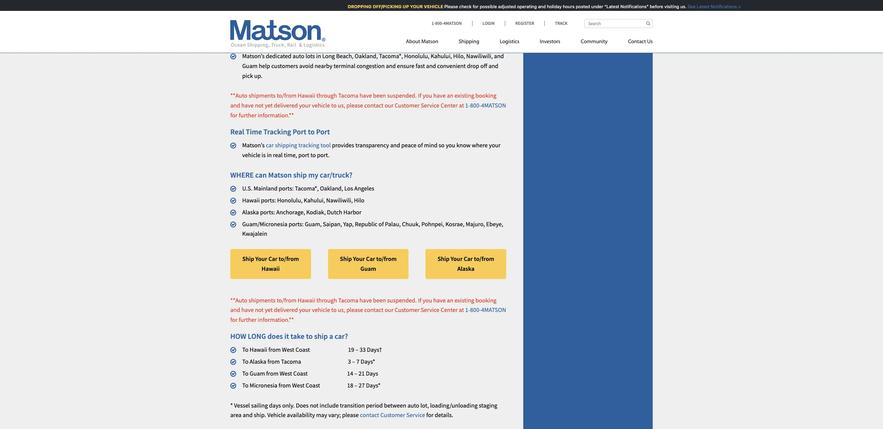 Task type: vqa. For each thing, say whether or not it's contained in the screenshot.
'Government' LINK
no



Task type: locate. For each thing, give the bounding box(es) containing it.
ports: for alaska
[[260, 209, 275, 216]]

not right the does
[[310, 402, 319, 410]]

1 vertical spatial vehicle
[[242, 151, 261, 159]]

lot,
[[421, 402, 429, 410]]

2 vertical spatial customer
[[381, 412, 405, 420]]

2 vertical spatial auto
[[408, 402, 419, 410]]

2 vertical spatial 4matson
[[482, 307, 506, 314]]

not up time
[[255, 102, 264, 110]]

1 horizontal spatial car
[[366, 255, 375, 263]]

0 horizontal spatial tacoma*,
[[295, 185, 319, 193]]

my
[[309, 170, 319, 180]]

tacoma for how long does it take to ship a car?
[[338, 297, 359, 305]]

2 suspended. from the top
[[387, 297, 417, 305]]

1 at from the top
[[459, 102, 464, 110]]

auto
[[434, 9, 446, 17], [293, 52, 305, 60], [408, 402, 419, 410]]

holiday
[[543, 4, 558, 9]]

matson's for matson's dedicated auto lots in long beach, oakland, tacoma*, honolulu, kahului, hilo, nawiliwili, and guam help customers avoid nearby terminal congestion and ensure fast and convenient drop off and pick up.
[[242, 52, 265, 60]]

your
[[255, 255, 267, 263], [353, 255, 365, 263], [451, 255, 463, 263]]

west for hawaii
[[282, 346, 294, 354]]

1 vertical spatial 800-
[[470, 102, 482, 110]]

2 horizontal spatial auto
[[434, 9, 446, 17]]

through
[[317, 92, 337, 100], [317, 297, 337, 305]]

1 vertical spatial matson's
[[242, 142, 265, 149]]

about
[[406, 39, 420, 45]]

1 horizontal spatial off
[[481, 62, 488, 70]]

1 matson's from the top
[[242, 52, 265, 60]]

honolulu, up anchorage,
[[277, 197, 303, 205]]

0 vertical spatial information.**
[[258, 111, 294, 119]]

transit
[[255, 9, 272, 17]]

does
[[268, 332, 283, 342]]

yet up tracking
[[265, 102, 273, 110]]

in
[[300, 9, 305, 17], [474, 9, 479, 17], [316, 52, 321, 60], [267, 151, 272, 159]]

center for where can matson ship my car/truck?
[[441, 102, 458, 110]]

micronesia
[[250, 382, 278, 390]]

to alaska from tacoma                                      3 – 7 days*
[[242, 358, 375, 366]]

2 through from the top
[[317, 297, 337, 305]]

at for * vessel sailing days only. does not include transition period between auto lot, loading/unloading staging area and ship. vehicle availability may vary; please
[[459, 307, 464, 314]]

0 horizontal spatial ship
[[242, 255, 254, 263]]

investors link
[[530, 36, 571, 50]]

ship your car to/from guam
[[340, 255, 397, 273]]

honolulu, up fast
[[404, 52, 430, 60]]

800- for how long does it take to ship a car?
[[470, 307, 482, 314]]

2 horizontal spatial your
[[451, 255, 463, 263]]

tacoma*, up hawaii ports: honolulu, kahului, nawiliwili, hilo
[[295, 185, 319, 193]]

and down nawiliwili,
[[489, 62, 499, 70]]

2 existing from the top
[[455, 297, 475, 305]]

center
[[441, 102, 458, 110], [441, 307, 458, 314]]

2 horizontal spatial car
[[464, 255, 473, 263]]

1 vertical spatial 1-800-4matson link
[[465, 102, 506, 110]]

further for time
[[239, 111, 257, 119]]

to/from for ship your car to/from hawaii
[[279, 255, 299, 263]]

coast for micronesia
[[306, 382, 320, 390]]

your inside ship your car to/from alaska
[[451, 255, 463, 263]]

in right is
[[267, 151, 272, 159]]

tacoma*,
[[379, 52, 403, 60], [295, 185, 319, 193]]

auto left lot,
[[408, 402, 419, 410]]

ship your car to/from hawaii link
[[230, 250, 311, 279]]

coast for guam
[[293, 370, 308, 378]]

0 vertical spatial 1-800-4matson link
[[432, 20, 472, 26]]

coast
[[293, 370, 308, 378], [306, 382, 320, 390]]

oakland, inside matson's dedicated auto lots in long beach, oakland, tacoma*, honolulu, kahului, hilo, nawiliwili, and guam help customers avoid nearby terminal congestion and ensure fast and convenient drop off and pick up.
[[355, 52, 378, 60]]

dropping off/picking up your vehicle please check for possible adjusted operating and holiday hours posted under "latest notifications" before visiting us. see latest notifications.>
[[344, 4, 737, 9]]

ports: down mainland
[[261, 197, 276, 205]]

matson's inside matson's dedicated auto lots in long beach, oakland, tacoma*, honolulu, kahului, hilo, nawiliwili, and guam help customers avoid nearby terminal congestion and ensure fast and convenient drop off and pick up.
[[242, 52, 265, 60]]

1 horizontal spatial port
[[316, 127, 330, 137]]

west down how long does it take to ship a car?
[[282, 346, 294, 354]]

beach,
[[336, 52, 354, 60]]

to/from inside ship your car to/from hawaii
[[279, 255, 299, 263]]

operating
[[513, 4, 533, 9]]

1 shipments from the top
[[249, 92, 276, 100]]

us,
[[338, 102, 345, 110], [338, 307, 345, 314]]

port up tool
[[316, 127, 330, 137]]

matson's up help on the left of the page
[[242, 52, 265, 60]]

to for to micronesia from west coast                      18 – 27 days*
[[242, 382, 249, 390]]

ship inside ship your car to/from alaska
[[438, 255, 450, 263]]

port
[[293, 127, 307, 137], [316, 127, 330, 137]]

coast down to guam from west coast                                14 – 21 days
[[306, 382, 320, 390]]

see
[[684, 4, 692, 9]]

not up long
[[255, 307, 264, 314]]

to/from inside ship your car to/from guam
[[377, 255, 397, 263]]

days
[[269, 402, 281, 410]]

cars transit the pacific in protected, ship-board garages, specially designed auto frames, or in closed containers.
[[242, 9, 497, 27]]

1 vertical spatial auto
[[293, 52, 305, 60]]

**auto shipments to/from hawaii through tacoma have been suspended. if you have an existing booking and have not yet delivered your vehicle to us, please contact our customer service center at for real time tracking port to port
[[230, 92, 497, 110]]

1 horizontal spatial honolulu,
[[404, 52, 430, 60]]

our for real time tracking port to port
[[385, 102, 394, 110]]

further up time
[[239, 111, 257, 119]]

off
[[269, 38, 277, 47], [481, 62, 488, 70]]

service for real time tracking port to port
[[421, 102, 440, 110]]

matson's down time
[[242, 142, 265, 149]]

community link
[[571, 36, 618, 50]]

2 car from the left
[[366, 255, 375, 263]]

2 been from the top
[[373, 297, 386, 305]]

2 ship from the left
[[340, 255, 352, 263]]

1-800-4matson link
[[432, 20, 472, 26], [465, 102, 506, 110], [465, 307, 506, 314]]

1 vertical spatial contact
[[365, 307, 384, 314]]

1-800-4matson for further information.** for how long does it take to ship a car?
[[230, 307, 506, 324]]

1 vertical spatial at
[[459, 307, 464, 314]]

1 your from the left
[[255, 255, 267, 263]]

2 vertical spatial west
[[292, 382, 305, 390]]

investors
[[540, 39, 561, 45]]

see latest notifications.> link
[[683, 4, 737, 9]]

car inside ship your car to/from hawaii
[[269, 255, 278, 263]]

information.** up tracking
[[258, 111, 294, 119]]

of inside guam/micronesia ports: guam, saipan, yap, republic of palau, chuuk, pohnpei, kosrae, majuro, ebeye, kwajalein
[[379, 220, 384, 228]]

0 vertical spatial been
[[373, 92, 386, 100]]

1 vertical spatial yet
[[265, 307, 273, 314]]

notifications.>
[[707, 4, 737, 9]]

1 vertical spatial 1-
[[465, 102, 470, 110]]

0 vertical spatial tacoma*,
[[379, 52, 403, 60]]

1 vertical spatial alaska
[[458, 265, 475, 273]]

contact for how long does it take to ship a car?
[[365, 307, 384, 314]]

tacoma*, up ensure
[[379, 52, 403, 60]]

to for to hawaii from west coast                               19 – 33 days†
[[242, 346, 249, 354]]

2 booking from the top
[[476, 297, 497, 305]]

your inside provides transparency and peace of mind so you know where your vehicle is in real time, port to port.
[[489, 142, 501, 149]]

1 vertical spatial tacoma
[[338, 297, 359, 305]]

suspended.
[[387, 92, 417, 100], [387, 297, 417, 305]]

days* right '27'
[[366, 382, 381, 390]]

1 vertical spatial our
[[385, 307, 394, 314]]

None search field
[[585, 19, 653, 28]]

suspended. for real time tracking port to port
[[387, 92, 417, 100]]

1 1-800-4matson for further information.** from the top
[[230, 102, 506, 119]]

3 car from the left
[[464, 255, 473, 263]]

1 vertical spatial service
[[421, 307, 440, 314]]

so
[[439, 142, 445, 149]]

1 been from the top
[[373, 92, 386, 100]]

0 vertical spatial your
[[299, 102, 311, 110]]

1 horizontal spatial of
[[418, 142, 423, 149]]

0 vertical spatial west
[[282, 346, 294, 354]]

service for how long does it take to ship a car?
[[421, 307, 440, 314]]

1 horizontal spatial ship
[[340, 255, 352, 263]]

provides
[[332, 142, 354, 149]]

1 horizontal spatial tacoma*,
[[379, 52, 403, 60]]

1 to from the top
[[242, 346, 249, 354]]

vary;
[[329, 412, 341, 420]]

tracking
[[299, 142, 320, 149]]

hawaii ports: honolulu, kahului, nawiliwili, hilo
[[242, 197, 365, 205]]

please for real time tracking port to port
[[347, 102, 363, 110]]

2 **auto shipments to/from hawaii through tacoma have been suspended. if you have an existing booking and have not yet delivered your vehicle to us, please contact our customer service center at from the top
[[230, 297, 497, 314]]

0 vertical spatial tacoma
[[338, 92, 359, 100]]

2 your from the left
[[353, 255, 365, 263]]

u.s.
[[242, 185, 253, 193]]

0 horizontal spatial honolulu,
[[277, 197, 303, 205]]

suspended. for how long does it take to ship a car?
[[387, 297, 417, 305]]

at for where can matson ship my car/truck?
[[459, 102, 464, 110]]

not for long
[[255, 307, 264, 314]]

1 vertical spatial west
[[280, 370, 292, 378]]

through for port
[[317, 92, 337, 100]]

kodiak,
[[306, 209, 326, 216]]

to/from for ship your car to/from guam
[[377, 255, 397, 263]]

1 vertical spatial **auto
[[230, 297, 248, 305]]

further up long
[[239, 316, 257, 324]]

honolulu,
[[404, 52, 430, 60], [277, 197, 303, 205]]

0 vertical spatial matson
[[422, 39, 439, 45]]

your for hawaii
[[255, 255, 267, 263]]

1 vertical spatial further
[[239, 316, 257, 324]]

1 vertical spatial guam
[[361, 265, 376, 273]]

further
[[239, 111, 257, 119], [239, 316, 257, 324]]

0 vertical spatial 1-
[[432, 20, 435, 26]]

car inside ship your car to/from guam
[[366, 255, 375, 263]]

auto inside * vessel sailing days only. does not include transition period between auto lot, loading/unloading staging area and ship. vehicle availability may vary; please
[[408, 402, 419, 410]]

0 vertical spatial delivered
[[274, 102, 298, 110]]

2 1-800-4matson for further information.** from the top
[[230, 307, 506, 324]]

auto inside cars transit the pacific in protected, ship-board garages, specially designed auto frames, or in closed containers.
[[434, 9, 446, 17]]

off up dedicated
[[269, 38, 277, 47]]

1 vertical spatial an
[[447, 297, 454, 305]]

center for * vessel sailing days only. does not include transition period between auto lot, loading/unloading staging area and ship. vehicle availability may vary; please
[[441, 307, 458, 314]]

ports: down where can matson ship my car/truck?
[[279, 185, 294, 193]]

car for alaska
[[464, 255, 473, 263]]

0 vertical spatial shipments
[[249, 92, 276, 100]]

yet up does
[[265, 307, 273, 314]]

1 vertical spatial delivered
[[274, 307, 298, 314]]

guam inside matson's dedicated auto lots in long beach, oakland, tacoma*, honolulu, kahului, hilo, nawiliwili, and guam help customers avoid nearby terminal congestion and ensure fast and convenient drop off and pick up.
[[242, 62, 258, 70]]

west for guam
[[280, 370, 292, 378]]

auto inside matson's dedicated auto lots in long beach, oakland, tacoma*, honolulu, kahului, hilo, nawiliwili, and guam help customers avoid nearby terminal congestion and ensure fast and convenient drop off and pick up.
[[293, 52, 305, 60]]

auto up the 1-800-4matson
[[434, 9, 446, 17]]

delivered up "real time tracking port to port"
[[274, 102, 298, 110]]

3 to from the top
[[242, 370, 249, 378]]

2 us, from the top
[[338, 307, 345, 314]]

0 vertical spatial alaska
[[242, 209, 259, 216]]

avoid
[[299, 62, 314, 70]]

your inside ship your car to/from guam
[[353, 255, 365, 263]]

republic
[[355, 220, 378, 228]]

contact for real time tracking port to port
[[365, 102, 384, 110]]

you for real time tracking port to port
[[423, 92, 432, 100]]

oakland, down car/truck?
[[320, 185, 343, 193]]

ports: down anchorage,
[[289, 220, 304, 228]]

guam inside ship your car to/from guam
[[361, 265, 376, 273]]

0 vertical spatial days*
[[361, 358, 375, 366]]

information.** up does
[[258, 316, 294, 324]]

adjusted
[[494, 4, 512, 9]]

0 horizontal spatial of
[[379, 220, 384, 228]]

1 yet from the top
[[265, 102, 273, 110]]

up
[[308, 38, 317, 47]]

2 to from the top
[[242, 358, 249, 366]]

from for micronesia
[[279, 382, 291, 390]]

0 vertical spatial not
[[255, 102, 264, 110]]

1 horizontal spatial your
[[353, 255, 365, 263]]

ship inside ship your car to/from hawaii
[[242, 255, 254, 263]]

yet for tracking
[[265, 102, 273, 110]]

2 our from the top
[[385, 307, 394, 314]]

car inside ship your car to/from alaska
[[464, 255, 473, 263]]

off inside matson's dedicated auto lots in long beach, oakland, tacoma*, honolulu, kahului, hilo, nawiliwili, and guam help customers avoid nearby terminal congestion and ensure fast and convenient drop off and pick up.
[[481, 62, 488, 70]]

delivered up the it
[[274, 307, 298, 314]]

1 vertical spatial booking
[[476, 297, 497, 305]]

of left palau,
[[379, 220, 384, 228]]

and down vessel on the bottom
[[243, 412, 253, 420]]

1 an from the top
[[447, 92, 454, 100]]

0 vertical spatial contact
[[365, 102, 384, 110]]

2 vertical spatial not
[[310, 402, 319, 410]]

to/from inside ship your car to/from alaska
[[474, 255, 495, 263]]

1 horizontal spatial matson
[[422, 39, 439, 45]]

1 vertical spatial existing
[[455, 297, 475, 305]]

booking for * vessel sailing days only. does not include transition period between auto lot, loading/unloading staging area and ship. vehicle availability may vary; please
[[476, 297, 497, 305]]

3 ship from the left
[[438, 255, 450, 263]]

in inside provides transparency and peace of mind so you know where your vehicle is in real time, port to port.
[[267, 151, 272, 159]]

1 vertical spatial off
[[481, 62, 488, 70]]

kahului, up the kodiak,
[[304, 197, 325, 205]]

1 **auto from the top
[[230, 92, 248, 100]]

0 horizontal spatial auto
[[293, 52, 305, 60]]

Search search field
[[585, 19, 653, 28]]

in right lots
[[316, 52, 321, 60]]

delivered for tracking
[[274, 102, 298, 110]]

4matson
[[444, 20, 462, 26], [482, 102, 506, 110], [482, 307, 506, 314]]

800- for real time tracking port to port
[[470, 102, 482, 110]]

honolulu, inside matson's dedicated auto lots in long beach, oakland, tacoma*, honolulu, kahului, hilo, nawiliwili, and guam help customers avoid nearby terminal congestion and ensure fast and convenient drop off and pick up.
[[404, 52, 430, 60]]

1 **auto shipments to/from hawaii through tacoma have been suspended. if you have an existing booking and have not yet delivered your vehicle to us, please contact our customer service center at from the top
[[230, 92, 497, 110]]

ship left a
[[314, 332, 328, 342]]

0 vertical spatial of
[[418, 142, 423, 149]]

4matson for how long does it take to ship a car?
[[482, 307, 506, 314]]

2 at from the top
[[459, 307, 464, 314]]

1- for how long does it take to ship a car?
[[465, 307, 470, 314]]

us, for real time tracking port to port
[[338, 102, 345, 110]]

car
[[266, 142, 274, 149]]

**auto shipments to/from hawaii through tacoma have been suspended. if you have an existing booking and have not yet delivered your vehicle to us, please contact our customer service center at for how long does it take to ship a car?
[[230, 297, 497, 314]]

the
[[273, 9, 281, 17]]

2 shipments from the top
[[249, 297, 276, 305]]

yet
[[265, 102, 273, 110], [265, 307, 273, 314]]

1 further from the top
[[239, 111, 257, 119]]

2 **auto from the top
[[230, 297, 248, 305]]

in inside matson's dedicated auto lots in long beach, oakland, tacoma*, honolulu, kahului, hilo, nawiliwili, and guam help customers avoid nearby terminal congestion and ensure fast and convenient drop off and pick up.
[[316, 52, 321, 60]]

auto for transition
[[408, 402, 419, 410]]

off down nawiliwili,
[[481, 62, 488, 70]]

existing for * vessel sailing days only. does not include transition period between auto lot, loading/unloading staging area and ship. vehicle availability may vary; please
[[455, 297, 475, 305]]

days* right 7
[[361, 358, 375, 366]]

1 booking from the top
[[476, 92, 497, 100]]

ship for ship your car to/from guam
[[340, 255, 352, 263]]

1 through from the top
[[317, 92, 337, 100]]

1 vertical spatial coast
[[306, 382, 320, 390]]

customers
[[271, 62, 298, 70]]

1 suspended. from the top
[[387, 92, 417, 100]]

0 vertical spatial **auto shipments to/from hawaii through tacoma have been suspended. if you have an existing booking and have not yet delivered your vehicle to us, please contact our customer service center at
[[230, 92, 497, 110]]

matson's for matson's car shipping tracking tool
[[242, 142, 265, 149]]

1 ship from the left
[[242, 255, 254, 263]]

dedicated
[[266, 52, 292, 60]]

0 vertical spatial 4matson
[[444, 20, 462, 26]]

1-800-4matson for further information.** for real time tracking port to port
[[230, 102, 506, 119]]

0 vertical spatial service
[[421, 102, 440, 110]]

matson right "about"
[[422, 39, 439, 45]]

0 horizontal spatial port
[[293, 127, 307, 137]]

0 vertical spatial at
[[459, 102, 464, 110]]

west down to guam from west coast                                14 – 21 days
[[292, 382, 305, 390]]

protected,
[[306, 9, 333, 17]]

not inside * vessel sailing days only. does not include transition period between auto lot, loading/unloading staging area and ship. vehicle availability may vary; please
[[310, 402, 319, 410]]

provides transparency and peace of mind so you know where your vehicle is in real time, port to port.
[[242, 142, 501, 159]]

2 vertical spatial service
[[407, 412, 425, 420]]

to for to alaska from tacoma                                      3 – 7 days*
[[242, 358, 249, 366]]

0 vertical spatial oakland,
[[355, 52, 378, 60]]

and left peace
[[390, 142, 400, 149]]

1- for real time tracking port to port
[[465, 102, 470, 110]]

real
[[273, 151, 283, 159]]

2 information.** from the top
[[258, 316, 294, 324]]

ship inside ship your car to/from guam
[[340, 255, 352, 263]]

and up real
[[230, 102, 240, 110]]

and up how
[[230, 307, 240, 314]]

information.** for does
[[258, 316, 294, 324]]

1 existing from the top
[[455, 92, 475, 100]]

for right the check
[[469, 4, 475, 9]]

matson right can
[[268, 170, 292, 180]]

details.
[[435, 412, 454, 420]]

1 vertical spatial you
[[446, 142, 456, 149]]

please
[[347, 102, 363, 110], [347, 307, 363, 314], [342, 412, 359, 420]]

1 vertical spatial ship
[[314, 332, 328, 342]]

ports: inside guam/micronesia ports: guam, saipan, yap, republic of palau, chuuk, pohnpei, kosrae, majuro, ebeye, kwajalein
[[289, 220, 304, 228]]

if
[[418, 92, 422, 100], [418, 297, 422, 305]]

booking
[[476, 92, 497, 100], [476, 297, 497, 305]]

2 vertical spatial vehicle
[[312, 307, 330, 314]]

tacoma
[[338, 92, 359, 100], [338, 297, 359, 305], [281, 358, 301, 366]]

1 vertical spatial information.**
[[258, 316, 294, 324]]

2 vertical spatial 1-800-4matson link
[[465, 307, 506, 314]]

1 vertical spatial oakland,
[[320, 185, 343, 193]]

0 vertical spatial matson's
[[242, 52, 265, 60]]

port up the 'car shipping tracking tool' link
[[293, 127, 307, 137]]

1 if from the top
[[418, 92, 422, 100]]

0 vertical spatial booking
[[476, 92, 497, 100]]

1 delivered from the top
[[274, 102, 298, 110]]

1 vertical spatial **auto shipments to/from hawaii through tacoma have been suspended. if you have an existing booking and have not yet delivered your vehicle to us, please contact our customer service center at
[[230, 297, 497, 314]]

1 center from the top
[[441, 102, 458, 110]]

2 vertical spatial you
[[423, 297, 432, 305]]

1 our from the top
[[385, 102, 394, 110]]

real time tracking port to port
[[230, 127, 330, 137]]

1 vertical spatial not
[[255, 307, 264, 314]]

if for real time tracking port to port
[[418, 92, 422, 100]]

2 delivered from the top
[[274, 307, 298, 314]]

2 center from the top
[[441, 307, 458, 314]]

auto left lots
[[293, 52, 305, 60]]

1 us, from the top
[[338, 102, 345, 110]]

your for guam
[[353, 255, 365, 263]]

2 horizontal spatial ship
[[438, 255, 450, 263]]

where
[[230, 170, 254, 180]]

yet for does
[[265, 307, 273, 314]]

0 vertical spatial 1-800-4matson for further information.**
[[230, 102, 506, 119]]

0 vertical spatial through
[[317, 92, 337, 100]]

2 an from the top
[[447, 297, 454, 305]]

– left 21
[[355, 370, 358, 378]]

2 matson's from the top
[[242, 142, 265, 149]]

been for real time tracking port to port
[[373, 92, 386, 100]]

1 information.** from the top
[[258, 111, 294, 119]]

ship left my
[[293, 170, 307, 180]]

hawaii inside ship your car to/from hawaii
[[262, 265, 280, 273]]

coast down to alaska from tacoma                                      3 – 7 days*
[[293, 370, 308, 378]]

dropping
[[344, 4, 368, 9]]

2 yet from the top
[[265, 307, 273, 314]]

2 vertical spatial 1-
[[465, 307, 470, 314]]

0 vertical spatial ship
[[293, 170, 307, 180]]

0 vertical spatial if
[[418, 92, 422, 100]]

west
[[282, 346, 294, 354], [280, 370, 292, 378], [292, 382, 305, 390]]

west down to alaska from tacoma                                      3 – 7 days*
[[280, 370, 292, 378]]

from for alaska
[[268, 358, 280, 366]]

kahului,
[[431, 52, 452, 60], [304, 197, 325, 205]]

and left holiday
[[534, 4, 542, 9]]

0 vertical spatial coast
[[293, 370, 308, 378]]

0 vertical spatial you
[[423, 92, 432, 100]]

terminal
[[334, 62, 356, 70]]

ship
[[242, 255, 254, 263], [340, 255, 352, 263], [438, 255, 450, 263]]

3 your from the left
[[451, 255, 463, 263]]

matson inside the about matson link
[[422, 39, 439, 45]]

chuuk,
[[402, 220, 420, 228]]

nawiliwili, hilo
[[326, 197, 365, 205]]

dutch
[[327, 209, 342, 216]]

or
[[467, 9, 473, 17]]

0 vertical spatial guam
[[242, 62, 258, 70]]

lots
[[306, 52, 315, 60]]

los
[[345, 185, 353, 193]]

1 vertical spatial please
[[347, 307, 363, 314]]

kosrae,
[[446, 220, 465, 228]]

ship for ship your car to/from alaska
[[438, 255, 450, 263]]

it
[[285, 332, 289, 342]]

0 vertical spatial an
[[447, 92, 454, 100]]

4 to from the top
[[242, 382, 249, 390]]

2 further from the top
[[239, 316, 257, 324]]

may
[[316, 412, 327, 420]]

0 vertical spatial customer
[[395, 102, 420, 110]]

of left mind
[[418, 142, 423, 149]]

contact
[[628, 39, 646, 45]]

of
[[418, 142, 423, 149], [379, 220, 384, 228]]

your inside ship your car to/from hawaii
[[255, 255, 267, 263]]

ports: up guam/micronesia
[[260, 209, 275, 216]]

oakland, up congestion
[[355, 52, 378, 60]]

0 vertical spatial our
[[385, 102, 394, 110]]

2 if from the top
[[418, 297, 422, 305]]

1 car from the left
[[269, 255, 278, 263]]

kahului, up the convenient
[[431, 52, 452, 60]]

0 horizontal spatial oakland,
[[320, 185, 343, 193]]



Task type: describe. For each thing, give the bounding box(es) containing it.
vehicle
[[267, 412, 286, 420]]

can
[[255, 170, 267, 180]]

– left 7
[[352, 358, 355, 366]]

pacific
[[282, 9, 299, 17]]

21
[[359, 370, 365, 378]]

up
[[399, 4, 405, 9]]

only.
[[282, 402, 295, 410]]

up.
[[254, 72, 263, 80]]

pick-
[[293, 38, 308, 47]]

ship your car to/from hawaii
[[242, 255, 299, 273]]

tacoma*, inside matson's dedicated auto lots in long beach, oakland, tacoma*, honolulu, kahului, hilo, nawiliwili, and guam help customers avoid nearby terminal congestion and ensure fast and convenient drop off and pick up.
[[379, 52, 403, 60]]

4matson for real time tracking port to port
[[482, 102, 506, 110]]

congestion
[[357, 62, 385, 70]]

2 port from the left
[[316, 127, 330, 137]]

shipments for long
[[249, 297, 276, 305]]

u.s. mainland ports: tacoma*, oakland, los angeles
[[242, 185, 374, 193]]

vehicle
[[420, 4, 440, 9]]

1 vertical spatial honolulu,
[[277, 197, 303, 205]]

*
[[230, 402, 233, 410]]

kahului, inside matson's dedicated auto lots in long beach, oakland, tacoma*, honolulu, kahului, hilo, nawiliwili, and guam help customers avoid nearby terminal congestion and ensure fast and convenient drop off and pick up.
[[431, 52, 452, 60]]

– left 33
[[356, 346, 359, 354]]

**auto for how
[[230, 297, 248, 305]]

to for to guam from west coast                                14 – 21 days
[[242, 370, 249, 378]]

been for how long does it take to ship a car?
[[373, 297, 386, 305]]

ship-
[[334, 9, 347, 17]]

car for guam
[[366, 255, 375, 263]]

anchorage,
[[276, 209, 305, 216]]

customer for real time tracking port to port
[[395, 102, 420, 110]]

time,
[[284, 151, 297, 159]]

check
[[455, 4, 468, 9]]

shipments for time
[[249, 92, 276, 100]]

ship your car to/from alaska
[[438, 255, 495, 273]]

for down lot,
[[427, 412, 434, 420]]

saipan,
[[323, 220, 342, 228]]

1 horizontal spatial ship
[[314, 332, 328, 342]]

area
[[230, 412, 242, 420]]

to inside provides transparency and peace of mind so you know where your vehicle is in real time, port to port.
[[311, 151, 316, 159]]

nawiliwili,
[[467, 52, 493, 60]]

please inside * vessel sailing days only. does not include transition period between auto lot, loading/unloading staging area and ship. vehicle availability may vary; please
[[342, 412, 359, 420]]

and left ensure
[[386, 62, 396, 70]]

in right the pacific
[[300, 9, 305, 17]]

is
[[262, 151, 266, 159]]

us
[[647, 39, 653, 45]]

– left '27'
[[355, 382, 358, 390]]

specially
[[386, 9, 408, 17]]

ports: for guam/micronesia
[[289, 220, 304, 228]]

to/from for ship your car to/from alaska
[[474, 255, 495, 263]]

fast
[[416, 62, 425, 70]]

how long does it take to ship a car?
[[230, 332, 348, 342]]

period
[[366, 402, 383, 410]]

sailing
[[251, 402, 268, 410]]

1 vertical spatial tacoma*,
[[295, 185, 319, 193]]

ports: for hawaii
[[261, 197, 276, 205]]

an for how long does it take to ship a car?
[[447, 297, 454, 305]]

board
[[347, 9, 362, 17]]

under
[[588, 4, 600, 9]]

not for time
[[255, 102, 264, 110]]

1 vertical spatial days*
[[366, 382, 381, 390]]

tacoma for real time tracking port to port
[[338, 92, 359, 100]]

nearby
[[315, 62, 333, 70]]

before
[[646, 4, 660, 9]]

and inside * vessel sailing days only. does not include transition period between auto lot, loading/unloading staging area and ship. vehicle availability may vary; please
[[243, 412, 253, 420]]

alaska ports: anchorage, kodiak, dutch harbor
[[242, 209, 362, 216]]

containers.
[[242, 19, 271, 27]]

car?
[[335, 332, 348, 342]]

for up real
[[230, 111, 238, 119]]

if for how long does it take to ship a car?
[[418, 297, 422, 305]]

ship your car to/from guam link
[[328, 250, 409, 279]]

know
[[457, 142, 471, 149]]

our for how long does it take to ship a car?
[[385, 307, 394, 314]]

your for how long does it take to ship a car?
[[299, 307, 311, 314]]

a
[[329, 332, 333, 342]]

availability
[[287, 412, 315, 420]]

logistics link
[[490, 36, 530, 50]]

quick
[[230, 38, 249, 47]]

contact us link
[[618, 36, 653, 50]]

mind
[[424, 142, 438, 149]]

0 vertical spatial 800-
[[435, 20, 444, 26]]

existing for where can matson ship my car/truck?
[[455, 92, 475, 100]]

where
[[472, 142, 488, 149]]

about matson link
[[406, 36, 449, 50]]

1-800-4matson link for how long does it take to ship a car?
[[465, 307, 506, 314]]

top menu navigation
[[406, 36, 653, 50]]

**auto for real
[[230, 92, 248, 100]]

hilo,
[[453, 52, 465, 60]]

west for micronesia
[[292, 382, 305, 390]]

visiting
[[661, 4, 676, 9]]

and right fast
[[426, 62, 436, 70]]

through for to
[[317, 297, 337, 305]]

1 vertical spatial kahului,
[[304, 197, 325, 205]]

vessel
[[234, 402, 250, 410]]

0 horizontal spatial matson
[[268, 170, 292, 180]]

2 vertical spatial alaska
[[250, 358, 266, 366]]

vehicle inside provides transparency and peace of mind so you know where your vehicle is in real time, port to port.
[[242, 151, 261, 159]]

include
[[320, 402, 339, 410]]

tool
[[321, 142, 331, 149]]

ship for ship your car to/from hawaii
[[242, 255, 254, 263]]

off/picking
[[369, 4, 398, 9]]

port
[[299, 151, 309, 159]]

delivered for does
[[274, 307, 298, 314]]

further for long
[[239, 316, 257, 324]]

how
[[230, 332, 246, 342]]

contact us
[[628, 39, 653, 45]]

transition
[[340, 402, 365, 410]]

"latest
[[601, 4, 616, 9]]

and inside provides transparency and peace of mind so you know where your vehicle is in real time, port to port.
[[390, 142, 400, 149]]

from for hawaii
[[269, 346, 281, 354]]

convenient
[[437, 62, 466, 70]]

customer for how long does it take to ship a car?
[[395, 307, 420, 314]]

information.** for tracking
[[258, 111, 294, 119]]

angeles
[[355, 185, 374, 193]]

your for alaska
[[451, 255, 463, 263]]

login
[[483, 20, 495, 26]]

tracking
[[264, 127, 291, 137]]

your for real time tracking port to port
[[299, 102, 311, 110]]

contact customer service link
[[360, 412, 425, 420]]

of inside provides transparency and peace of mind so you know where your vehicle is in real time, port to port.
[[418, 142, 423, 149]]

to guam from west coast                                14 – 21 days
[[242, 370, 378, 378]]

blue matson logo with ocean, shipping, truck, rail and logistics written beneath it. image
[[230, 20, 326, 48]]

majuro,
[[466, 220, 485, 228]]

from for guam
[[266, 370, 279, 378]]

days†
[[367, 346, 382, 354]]

closed
[[480, 9, 497, 17]]

you for how long does it take to ship a car?
[[423, 297, 432, 305]]

0 horizontal spatial off
[[269, 38, 277, 47]]

register link
[[505, 20, 545, 26]]

for up how
[[230, 316, 238, 324]]

loading/unloading
[[430, 402, 478, 410]]

between
[[384, 402, 407, 410]]

an for real time tracking port to port
[[447, 92, 454, 100]]

quick drop-off and pick-up
[[230, 38, 317, 47]]

please for how long does it take to ship a car?
[[347, 307, 363, 314]]

you inside provides transparency and peace of mind so you know where your vehicle is in real time, port to port.
[[446, 142, 456, 149]]

vehicle for how long does it take to ship a car?
[[312, 307, 330, 314]]

2 vertical spatial tacoma
[[281, 358, 301, 366]]

us, for how long does it take to ship a car?
[[338, 307, 345, 314]]

search image
[[647, 21, 651, 26]]

please
[[441, 4, 454, 9]]

car for hawaii
[[269, 255, 278, 263]]

your
[[406, 4, 419, 9]]

real
[[230, 127, 244, 137]]

ebeye,
[[486, 220, 504, 228]]

vehicle for real time tracking port to port
[[312, 102, 330, 110]]

pohnpei,
[[422, 220, 444, 228]]

palau,
[[385, 220, 401, 228]]

and up dedicated
[[279, 38, 291, 47]]

frames,
[[447, 9, 466, 17]]

1 port from the left
[[293, 127, 307, 137]]

booking for where can matson ship my car/truck?
[[476, 92, 497, 100]]

1-800-4matson link for real time tracking port to port
[[465, 102, 506, 110]]

posted
[[572, 4, 586, 9]]

2 vertical spatial contact
[[360, 412, 379, 420]]

2 vertical spatial guam
[[250, 370, 265, 378]]

in right or
[[474, 9, 479, 17]]

shipping
[[459, 39, 480, 45]]

contact customer service for details.
[[360, 412, 454, 420]]

auto for garages,
[[434, 9, 446, 17]]

alaska inside ship your car to/from alaska
[[458, 265, 475, 273]]

track
[[555, 20, 568, 26]]

car shipping tracking tool link
[[266, 142, 331, 149]]

and down logistics link
[[494, 52, 504, 60]]



